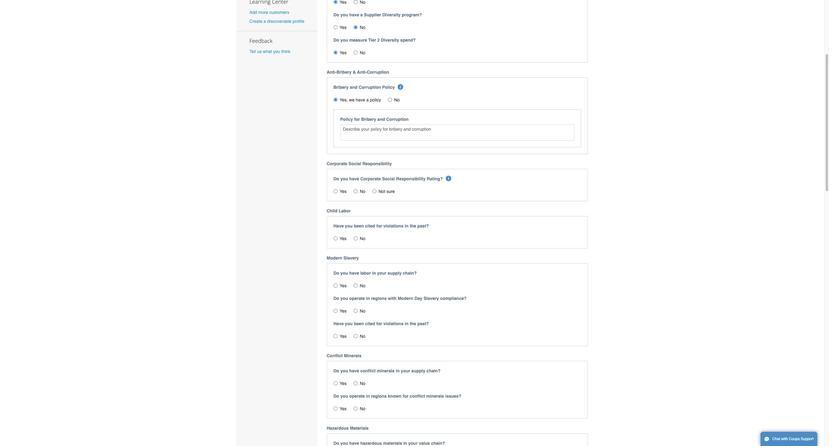 Task type: locate. For each thing, give the bounding box(es) containing it.
diversity right supplier
[[383, 12, 401, 17]]

corruption for and
[[386, 117, 409, 122]]

have left labor
[[349, 271, 359, 276]]

corporate
[[327, 161, 347, 166], [360, 177, 381, 181]]

profile
[[293, 19, 305, 24]]

slavery
[[344, 256, 359, 261], [424, 296, 439, 301]]

not
[[379, 189, 385, 194]]

1 vertical spatial been
[[354, 321, 364, 326]]

1 horizontal spatial supply
[[412, 369, 425, 374]]

diversity
[[383, 12, 401, 17], [381, 38, 399, 43]]

0 vertical spatial the
[[410, 224, 416, 229]]

a
[[360, 12, 363, 17], [264, 19, 266, 24], [366, 98, 369, 102]]

do for do you have corporate social responsibility rating?
[[334, 177, 339, 181]]

1 vertical spatial cited
[[365, 321, 375, 326]]

additional information image
[[398, 84, 403, 90], [446, 176, 451, 181]]

anti- left &
[[327, 70, 337, 75]]

bribery up yes,
[[334, 85, 349, 90]]

5 yes from the top
[[340, 284, 347, 288]]

a for yes,
[[366, 98, 369, 102]]

corporate social responsibility
[[327, 161, 392, 166]]

1 vertical spatial with
[[782, 437, 788, 441]]

2 vertical spatial bribery
[[361, 117, 376, 122]]

1 vertical spatial corruption
[[359, 85, 381, 90]]

and
[[350, 85, 358, 90], [378, 117, 385, 122]]

labor
[[360, 271, 371, 276]]

1 vertical spatial have you been cited for violations in the past?
[[334, 321, 429, 326]]

regions down do you have labor in your supply chain?
[[371, 296, 387, 301]]

0 vertical spatial cited
[[365, 224, 375, 229]]

add more customers link
[[250, 10, 289, 15]]

1 vertical spatial responsibility
[[396, 177, 426, 181]]

0 vertical spatial corporate
[[327, 161, 347, 166]]

have down materials
[[349, 441, 359, 446]]

been
[[354, 224, 364, 229], [354, 321, 364, 326]]

2 the from the top
[[410, 321, 416, 326]]

0 horizontal spatial with
[[388, 296, 397, 301]]

you inside button
[[273, 49, 280, 54]]

think
[[281, 49, 291, 54]]

a right create at left top
[[264, 19, 266, 24]]

hazardous
[[360, 441, 382, 446]]

conflict down minerals
[[360, 369, 376, 374]]

2 violations from the top
[[383, 321, 404, 326]]

0 horizontal spatial minerals
[[377, 369, 395, 374]]

1 horizontal spatial corporate
[[360, 177, 381, 181]]

0 horizontal spatial a
[[264, 19, 266, 24]]

chain? for supply
[[427, 369, 441, 374]]

0 horizontal spatial slavery
[[344, 256, 359, 261]]

anti- right &
[[357, 70, 367, 75]]

0 vertical spatial modern
[[327, 256, 342, 261]]

0 horizontal spatial and
[[350, 85, 358, 90]]

1 vertical spatial regions
[[371, 394, 387, 399]]

with left day
[[388, 296, 397, 301]]

not sure
[[379, 189, 395, 194]]

minerals up known
[[377, 369, 395, 374]]

operate for conflict
[[349, 394, 365, 399]]

0 vertical spatial your
[[377, 271, 387, 276]]

supplier
[[364, 12, 381, 17]]

1 vertical spatial violations
[[383, 321, 404, 326]]

bribery down policy
[[361, 117, 376, 122]]

0 vertical spatial corruption
[[367, 70, 389, 75]]

bribery
[[337, 70, 352, 75], [334, 85, 349, 90], [361, 117, 376, 122]]

modern
[[327, 256, 342, 261], [398, 296, 413, 301]]

0 vertical spatial been
[[354, 224, 364, 229]]

1 horizontal spatial slavery
[[424, 296, 439, 301]]

anti-bribery & anti-corruption
[[327, 70, 389, 75]]

do you have labor in your supply chain?
[[334, 271, 417, 276]]

hazardous materials
[[327, 426, 369, 431]]

your up do you operate in regions known for conflict minerals issues?
[[401, 369, 410, 374]]

a left supplier
[[360, 12, 363, 17]]

0 vertical spatial operate
[[349, 296, 365, 301]]

materials
[[350, 426, 369, 431]]

slavery right day
[[424, 296, 439, 301]]

1 vertical spatial past?
[[418, 321, 429, 326]]

responsibility
[[363, 161, 392, 166], [396, 177, 426, 181]]

1 vertical spatial minerals
[[426, 394, 444, 399]]

slavery up do you have labor in your supply chain?
[[344, 256, 359, 261]]

4 do from the top
[[334, 271, 339, 276]]

conflict
[[327, 354, 343, 358]]

6 do from the top
[[334, 369, 339, 374]]

responsibility up do you have corporate social responsibility rating?
[[363, 161, 392, 166]]

policy for bribery and corruption
[[340, 117, 409, 122]]

social
[[349, 161, 361, 166], [382, 177, 395, 181]]

1 vertical spatial modern
[[398, 296, 413, 301]]

2 vertical spatial corruption
[[386, 117, 409, 122]]

0 vertical spatial and
[[350, 85, 358, 90]]

and up we
[[350, 85, 358, 90]]

with right chat
[[782, 437, 788, 441]]

0 vertical spatial past?
[[418, 224, 429, 229]]

for
[[354, 117, 360, 122], [377, 224, 382, 229], [377, 321, 382, 326], [403, 394, 409, 399]]

0 vertical spatial policy
[[382, 85, 395, 90]]

0 vertical spatial conflict
[[360, 369, 376, 374]]

your right labor
[[377, 271, 387, 276]]

8 yes from the top
[[340, 381, 347, 386]]

have right we
[[356, 98, 365, 102]]

2 vertical spatial a
[[366, 98, 369, 102]]

do
[[334, 12, 339, 17], [334, 38, 339, 43], [334, 177, 339, 181], [334, 271, 339, 276], [334, 296, 339, 301], [334, 369, 339, 374], [334, 394, 339, 399], [334, 441, 339, 446]]

None radio
[[354, 0, 358, 4], [334, 25, 338, 29], [354, 25, 358, 29], [334, 98, 338, 102], [354, 189, 358, 193], [354, 284, 358, 288], [334, 309, 338, 313], [354, 407, 358, 411], [354, 0, 358, 4], [334, 25, 338, 29], [354, 25, 358, 29], [334, 98, 338, 102], [354, 189, 358, 193], [354, 284, 358, 288], [334, 309, 338, 313], [354, 407, 358, 411]]

3 do from the top
[[334, 177, 339, 181]]

2 been from the top
[[354, 321, 364, 326]]

0 vertical spatial have you been cited for violations in the past?
[[334, 224, 429, 229]]

None radio
[[334, 0, 338, 4], [334, 51, 338, 55], [354, 51, 358, 55], [388, 98, 392, 102], [334, 189, 338, 193], [373, 189, 377, 193], [334, 237, 338, 241], [354, 237, 358, 241], [334, 284, 338, 288], [354, 309, 358, 313], [334, 334, 338, 338], [354, 334, 358, 338], [334, 382, 338, 386], [354, 382, 358, 386], [334, 407, 338, 411], [334, 0, 338, 4], [334, 51, 338, 55], [354, 51, 358, 55], [388, 98, 392, 102], [334, 189, 338, 193], [373, 189, 377, 193], [334, 237, 338, 241], [354, 237, 358, 241], [334, 284, 338, 288], [354, 309, 358, 313], [334, 334, 338, 338], [354, 334, 358, 338], [334, 382, 338, 386], [354, 382, 358, 386], [334, 407, 338, 411]]

regions for with
[[371, 296, 387, 301]]

minerals left issues?
[[426, 394, 444, 399]]

1 horizontal spatial a
[[360, 12, 363, 17]]

1 vertical spatial additional information image
[[446, 176, 451, 181]]

1 horizontal spatial additional information image
[[446, 176, 451, 181]]

responsibility left rating?
[[396, 177, 426, 181]]

1 vertical spatial operate
[[349, 394, 365, 399]]

5 do from the top
[[334, 296, 339, 301]]

your
[[377, 271, 387, 276], [401, 369, 410, 374], [408, 441, 418, 446]]

support
[[801, 437, 814, 441]]

1 vertical spatial chain?
[[427, 369, 441, 374]]

operate
[[349, 296, 365, 301], [349, 394, 365, 399]]

policy
[[382, 85, 395, 90], [340, 117, 353, 122]]

have
[[349, 12, 359, 17], [356, 98, 365, 102], [349, 177, 359, 181], [349, 271, 359, 276], [349, 369, 359, 374], [349, 441, 359, 446]]

0 vertical spatial additional information image
[[398, 84, 403, 90]]

cited
[[365, 224, 375, 229], [365, 321, 375, 326]]

issues?
[[445, 394, 461, 399]]

minerals
[[377, 369, 395, 374], [426, 394, 444, 399]]

0 horizontal spatial responsibility
[[363, 161, 392, 166]]

1 horizontal spatial anti-
[[357, 70, 367, 75]]

no
[[360, 25, 366, 30], [360, 50, 366, 55], [394, 98, 400, 102], [360, 189, 366, 194], [360, 236, 366, 241], [360, 284, 366, 288], [360, 309, 366, 314], [360, 334, 366, 339], [360, 381, 366, 386], [360, 407, 366, 412]]

chain? for value
[[431, 441, 445, 446]]

1 vertical spatial diversity
[[381, 38, 399, 43]]

0 horizontal spatial conflict
[[360, 369, 376, 374]]

2 operate from the top
[[349, 394, 365, 399]]

tell us what you think button
[[250, 49, 291, 55]]

corruption
[[367, 70, 389, 75], [359, 85, 381, 90], [386, 117, 409, 122]]

have down corporate social responsibility
[[349, 177, 359, 181]]

conflict
[[360, 369, 376, 374], [410, 394, 425, 399]]

conflict minerals
[[327, 354, 362, 358]]

0 horizontal spatial supply
[[388, 271, 402, 276]]

0 vertical spatial diversity
[[383, 12, 401, 17]]

do for do you have labor in your supply chain?
[[334, 271, 339, 276]]

and down policy
[[378, 117, 385, 122]]

3 yes from the top
[[340, 189, 347, 194]]

do you measure tier 2 diversity spend?
[[334, 38, 416, 43]]

0 vertical spatial minerals
[[377, 369, 395, 374]]

supply
[[388, 271, 402, 276], [412, 369, 425, 374]]

known
[[388, 394, 402, 399]]

8 do from the top
[[334, 441, 339, 446]]

0 vertical spatial responsibility
[[363, 161, 392, 166]]

7 yes from the top
[[340, 334, 347, 339]]

your left 'value'
[[408, 441, 418, 446]]

0 vertical spatial with
[[388, 296, 397, 301]]

1 vertical spatial have
[[334, 321, 344, 326]]

1 horizontal spatial with
[[782, 437, 788, 441]]

have you been cited for violations in the past?
[[334, 224, 429, 229], [334, 321, 429, 326]]

more
[[258, 10, 268, 15]]

past?
[[418, 224, 429, 229], [418, 321, 429, 326]]

operate for labor
[[349, 296, 365, 301]]

diversity right the 2
[[381, 38, 399, 43]]

yes
[[340, 25, 347, 30], [340, 50, 347, 55], [340, 189, 347, 194], [340, 236, 347, 241], [340, 284, 347, 288], [340, 309, 347, 314], [340, 334, 347, 339], [340, 381, 347, 386], [340, 407, 347, 412]]

1 regions from the top
[[371, 296, 387, 301]]

0 horizontal spatial policy
[[340, 117, 353, 122]]

0 vertical spatial chain?
[[403, 271, 417, 276]]

chain?
[[403, 271, 417, 276], [427, 369, 441, 374], [431, 441, 445, 446]]

0 horizontal spatial social
[[349, 161, 361, 166]]

1 horizontal spatial conflict
[[410, 394, 425, 399]]

2 vertical spatial your
[[408, 441, 418, 446]]

1 horizontal spatial social
[[382, 177, 395, 181]]

tier
[[368, 38, 376, 43]]

0 horizontal spatial additional information image
[[398, 84, 403, 90]]

with inside button
[[782, 437, 788, 441]]

bribery left &
[[337, 70, 352, 75]]

0 vertical spatial a
[[360, 12, 363, 17]]

in
[[405, 224, 409, 229], [372, 271, 376, 276], [366, 296, 370, 301], [405, 321, 409, 326], [396, 369, 400, 374], [366, 394, 370, 399], [403, 441, 407, 446]]

create a discoverable profile
[[250, 19, 305, 24]]

2 horizontal spatial a
[[366, 98, 369, 102]]

1 vertical spatial and
[[378, 117, 385, 122]]

you
[[341, 12, 348, 17], [341, 38, 348, 43], [273, 49, 280, 54], [341, 177, 348, 181], [345, 224, 353, 229], [341, 271, 348, 276], [341, 296, 348, 301], [345, 321, 353, 326], [341, 369, 348, 374], [341, 394, 348, 399], [341, 441, 348, 446]]

have for do you have labor in your supply chain?
[[349, 271, 359, 276]]

0 vertical spatial have
[[334, 224, 344, 229]]

0 vertical spatial violations
[[383, 224, 404, 229]]

chat with coupa support button
[[761, 432, 818, 446]]

0 vertical spatial bribery
[[337, 70, 352, 75]]

compliance?
[[440, 296, 467, 301]]

2 regions from the top
[[371, 394, 387, 399]]

1 horizontal spatial minerals
[[426, 394, 444, 399]]

0 vertical spatial social
[[349, 161, 361, 166]]

2 do from the top
[[334, 38, 339, 43]]

with
[[388, 296, 397, 301], [782, 437, 788, 441]]

hazardous
[[327, 426, 349, 431]]

1 vertical spatial a
[[264, 19, 266, 24]]

sure
[[387, 189, 395, 194]]

do for do you measure tier 2 diversity spend?
[[334, 38, 339, 43]]

0 vertical spatial regions
[[371, 296, 387, 301]]

violations
[[383, 224, 404, 229], [383, 321, 404, 326]]

do you operate in regions known for conflict minerals issues?
[[334, 394, 461, 399]]

1 vertical spatial supply
[[412, 369, 425, 374]]

do for do you have a supplier diversity program?
[[334, 12, 339, 17]]

spend?
[[400, 38, 416, 43]]

a left policy
[[366, 98, 369, 102]]

0 vertical spatial supply
[[388, 271, 402, 276]]

have down minerals
[[349, 369, 359, 374]]

2 vertical spatial chain?
[[431, 441, 445, 446]]

regions left known
[[371, 394, 387, 399]]

the
[[410, 224, 416, 229], [410, 321, 416, 326]]

1 operate from the top
[[349, 296, 365, 301]]

tell
[[250, 49, 256, 54]]

1 horizontal spatial modern
[[398, 296, 413, 301]]

1 vertical spatial policy
[[340, 117, 353, 122]]

1 vertical spatial the
[[410, 321, 416, 326]]

1 do from the top
[[334, 12, 339, 17]]

anti-
[[327, 70, 337, 75], [357, 70, 367, 75]]

have left supplier
[[349, 12, 359, 17]]

7 do from the top
[[334, 394, 339, 399]]

1 vertical spatial your
[[401, 369, 410, 374]]

we
[[349, 98, 355, 102]]

yes, we have a policy
[[340, 98, 381, 102]]

1 vertical spatial slavery
[[424, 296, 439, 301]]

regions
[[371, 296, 387, 301], [371, 394, 387, 399]]

0 horizontal spatial anti-
[[327, 70, 337, 75]]

have
[[334, 224, 344, 229], [334, 321, 344, 326]]

what
[[263, 49, 272, 54]]

conflict right known
[[410, 394, 425, 399]]



Task type: vqa. For each thing, say whether or not it's contained in the screenshot.
Customer Access's "Customer"
no



Task type: describe. For each thing, give the bounding box(es) containing it.
1 vertical spatial corporate
[[360, 177, 381, 181]]

have for do you have conflict minerals in your supply chain?
[[349, 369, 359, 374]]

policy
[[370, 98, 381, 102]]

yes,
[[340, 98, 348, 102]]

diversity for 2
[[381, 38, 399, 43]]

2
[[377, 38, 380, 43]]

1 past? from the top
[[418, 224, 429, 229]]

1 cited from the top
[[365, 224, 375, 229]]

1 been from the top
[[354, 224, 364, 229]]

discoverable
[[267, 19, 292, 24]]

1 have you been cited for violations in the past? from the top
[[334, 224, 429, 229]]

child
[[327, 209, 338, 214]]

6 yes from the top
[[340, 309, 347, 314]]

feedback
[[250, 37, 273, 44]]

1 the from the top
[[410, 224, 416, 229]]

bribery and corruption policy
[[334, 85, 395, 90]]

&
[[353, 70, 356, 75]]

add
[[250, 10, 257, 15]]

9 yes from the top
[[340, 407, 347, 412]]

1 vertical spatial bribery
[[334, 85, 349, 90]]

value
[[419, 441, 430, 446]]

2 have you been cited for violations in the past? from the top
[[334, 321, 429, 326]]

materials
[[383, 441, 402, 446]]

do you have corporate social responsibility rating?
[[334, 177, 443, 181]]

a for do
[[360, 12, 363, 17]]

do you have conflict minerals in your supply chain?
[[334, 369, 441, 374]]

labor
[[339, 209, 351, 214]]

0 vertical spatial slavery
[[344, 256, 359, 261]]

rating?
[[427, 177, 443, 181]]

us
[[257, 49, 262, 54]]

chat with coupa support
[[773, 437, 814, 441]]

have for do you have corporate social responsibility rating?
[[349, 177, 359, 181]]

1 horizontal spatial responsibility
[[396, 177, 426, 181]]

1 horizontal spatial and
[[378, 117, 385, 122]]

your for materials
[[408, 441, 418, 446]]

2 cited from the top
[[365, 321, 375, 326]]

tell us what you think
[[250, 49, 291, 54]]

2 past? from the top
[[418, 321, 429, 326]]

2 yes from the top
[[340, 50, 347, 55]]

1 vertical spatial conflict
[[410, 394, 425, 399]]

do for do you operate in regions with modern day slavery compliance?
[[334, 296, 339, 301]]

corruption for anti-
[[367, 70, 389, 75]]

coupa
[[789, 437, 800, 441]]

additional information image for bribery and corruption policy
[[398, 84, 403, 90]]

do for do you operate in regions known for conflict minerals issues?
[[334, 394, 339, 399]]

4 yes from the top
[[340, 236, 347, 241]]

Policy for Bribery and Corruption text field
[[340, 125, 575, 141]]

1 violations from the top
[[383, 224, 404, 229]]

do you operate in regions with modern day slavery compliance?
[[334, 296, 467, 301]]

1 have from the top
[[334, 224, 344, 229]]

child labor
[[327, 209, 351, 214]]

additional information image for do you have corporate social responsibility rating?
[[446, 176, 451, 181]]

create a discoverable profile link
[[250, 19, 305, 24]]

minerals
[[344, 354, 362, 358]]

do you have hazardous materials in your value chain?
[[334, 441, 445, 446]]

regions for known
[[371, 394, 387, 399]]

1 anti- from the left
[[327, 70, 337, 75]]

program?
[[402, 12, 422, 17]]

do for do you have hazardous materials in your value chain?
[[334, 441, 339, 446]]

1 yes from the top
[[340, 25, 347, 30]]

measure
[[349, 38, 367, 43]]

create
[[250, 19, 262, 24]]

have for yes, we have a policy
[[356, 98, 365, 102]]

2 have from the top
[[334, 321, 344, 326]]

customers
[[269, 10, 289, 15]]

add more customers
[[250, 10, 289, 15]]

have for do you have a supplier diversity program?
[[349, 12, 359, 17]]

have for do you have hazardous materials in your value chain?
[[349, 441, 359, 446]]

2 anti- from the left
[[357, 70, 367, 75]]

diversity for supplier
[[383, 12, 401, 17]]

do for do you have conflict minerals in your supply chain?
[[334, 369, 339, 374]]

day
[[415, 296, 423, 301]]

modern slavery
[[327, 256, 359, 261]]

your for minerals
[[401, 369, 410, 374]]

0 horizontal spatial modern
[[327, 256, 342, 261]]

1 vertical spatial social
[[382, 177, 395, 181]]

chat
[[773, 437, 781, 441]]

0 horizontal spatial corporate
[[327, 161, 347, 166]]

do you have a supplier diversity program?
[[334, 12, 422, 17]]

1 horizontal spatial policy
[[382, 85, 395, 90]]



